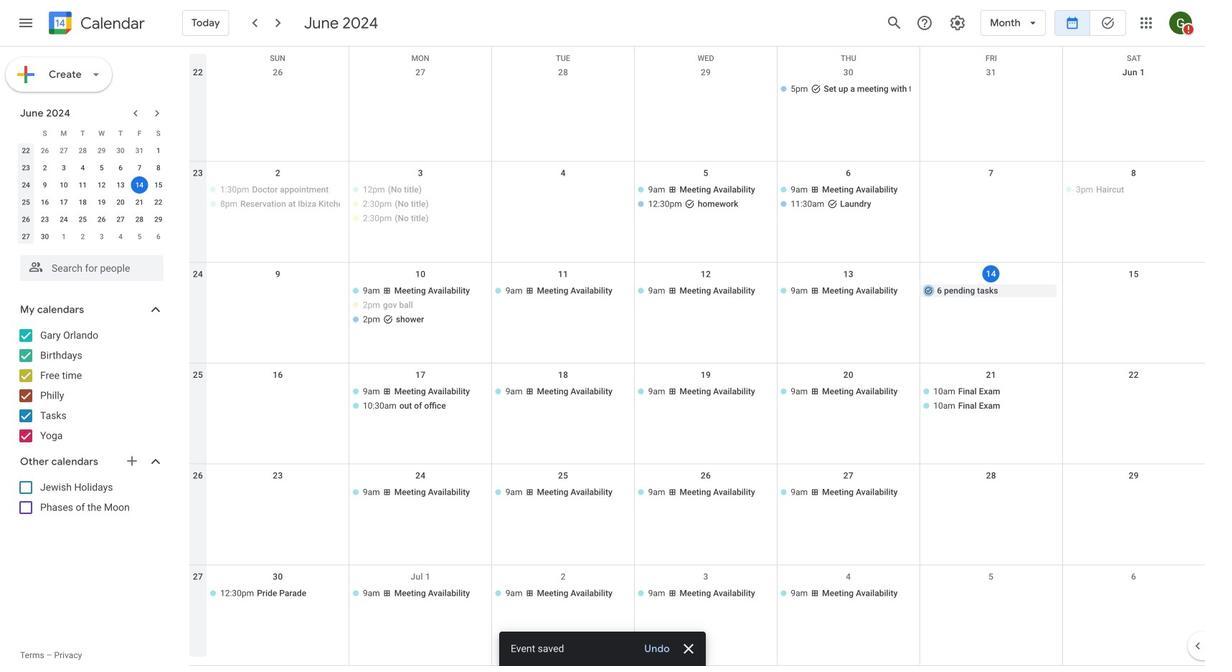 Task type: vqa. For each thing, say whether or not it's contained in the screenshot.
19 ELEMENT at the top
yes



Task type: locate. For each thing, give the bounding box(es) containing it.
may 29 element
[[93, 142, 110, 159]]

may 31 element
[[131, 142, 148, 159]]

my calendars list
[[3, 324, 178, 448]]

july 1 element
[[55, 228, 72, 245]]

may 30 element
[[112, 142, 129, 159]]

row
[[189, 47, 1206, 68], [189, 61, 1206, 162], [17, 125, 168, 142], [17, 142, 168, 159], [17, 159, 168, 177], [189, 162, 1206, 263], [17, 177, 168, 194], [17, 194, 168, 211], [17, 211, 168, 228], [17, 228, 168, 245], [189, 263, 1206, 364], [189, 364, 1206, 465], [189, 465, 1206, 566], [189, 566, 1206, 667]]

row group inside june 2024 grid
[[17, 142, 168, 245]]

13 element
[[112, 177, 129, 194]]

23 element
[[36, 211, 54, 228]]

12 element
[[93, 177, 110, 194]]

june 2024 grid
[[14, 125, 168, 245]]

None search field
[[0, 250, 178, 281]]

30 element
[[36, 228, 54, 245]]

calendar element
[[46, 9, 145, 40]]

24 element
[[55, 211, 72, 228]]

27 element
[[112, 211, 129, 228]]

26 element
[[93, 211, 110, 228]]

add other calendars image
[[125, 454, 139, 469]]

heading inside 'calendar' element
[[77, 15, 145, 32]]

9 element
[[36, 177, 54, 194]]

22 element
[[150, 194, 167, 211]]

main drawer image
[[17, 14, 34, 32]]

july 3 element
[[93, 228, 110, 245]]

5 element
[[93, 159, 110, 177]]

heading
[[77, 15, 145, 32]]

8 element
[[150, 159, 167, 177]]

july 4 element
[[112, 228, 129, 245]]

18 element
[[74, 194, 91, 211]]

may 27 element
[[55, 142, 72, 159]]

row group
[[17, 142, 168, 245]]

4 element
[[74, 159, 91, 177]]

28 element
[[131, 211, 148, 228]]

cell
[[207, 83, 349, 97], [349, 83, 492, 97], [920, 83, 1063, 97], [1063, 83, 1206, 97], [130, 177, 149, 194], [207, 183, 349, 227], [349, 183, 492, 227], [492, 183, 635, 227], [635, 183, 778, 227], [777, 183, 920, 227], [920, 183, 1063, 227], [207, 284, 349, 327], [349, 284, 492, 327], [1063, 284, 1206, 327], [207, 385, 349, 414], [349, 385, 492, 414], [920, 385, 1063, 414], [1063, 385, 1206, 414], [207, 486, 349, 501], [920, 486, 1063, 501], [1063, 486, 1206, 501], [920, 587, 1063, 602], [1063, 587, 1206, 602]]

settings menu image
[[950, 14, 967, 32]]

grid
[[189, 47, 1206, 667]]



Task type: describe. For each thing, give the bounding box(es) containing it.
2 element
[[36, 159, 54, 177]]

7 element
[[131, 159, 148, 177]]

may 28 element
[[74, 142, 91, 159]]

3 element
[[55, 159, 72, 177]]

Search for people text field
[[29, 255, 155, 281]]

16 element
[[36, 194, 54, 211]]

july 6 element
[[150, 228, 167, 245]]

10 element
[[55, 177, 72, 194]]

29 element
[[150, 211, 167, 228]]

1 element
[[150, 142, 167, 159]]

20 element
[[112, 194, 129, 211]]

6 element
[[112, 159, 129, 177]]

19 element
[[93, 194, 110, 211]]

july 2 element
[[74, 228, 91, 245]]

july 5 element
[[131, 228, 148, 245]]

cell inside june 2024 grid
[[130, 177, 149, 194]]

25 element
[[74, 211, 91, 228]]

21 element
[[131, 194, 148, 211]]

14, today element
[[131, 177, 148, 194]]

17 element
[[55, 194, 72, 211]]

11 element
[[74, 177, 91, 194]]

other calendars list
[[3, 476, 178, 520]]

may 26 element
[[36, 142, 54, 159]]

15 element
[[150, 177, 167, 194]]



